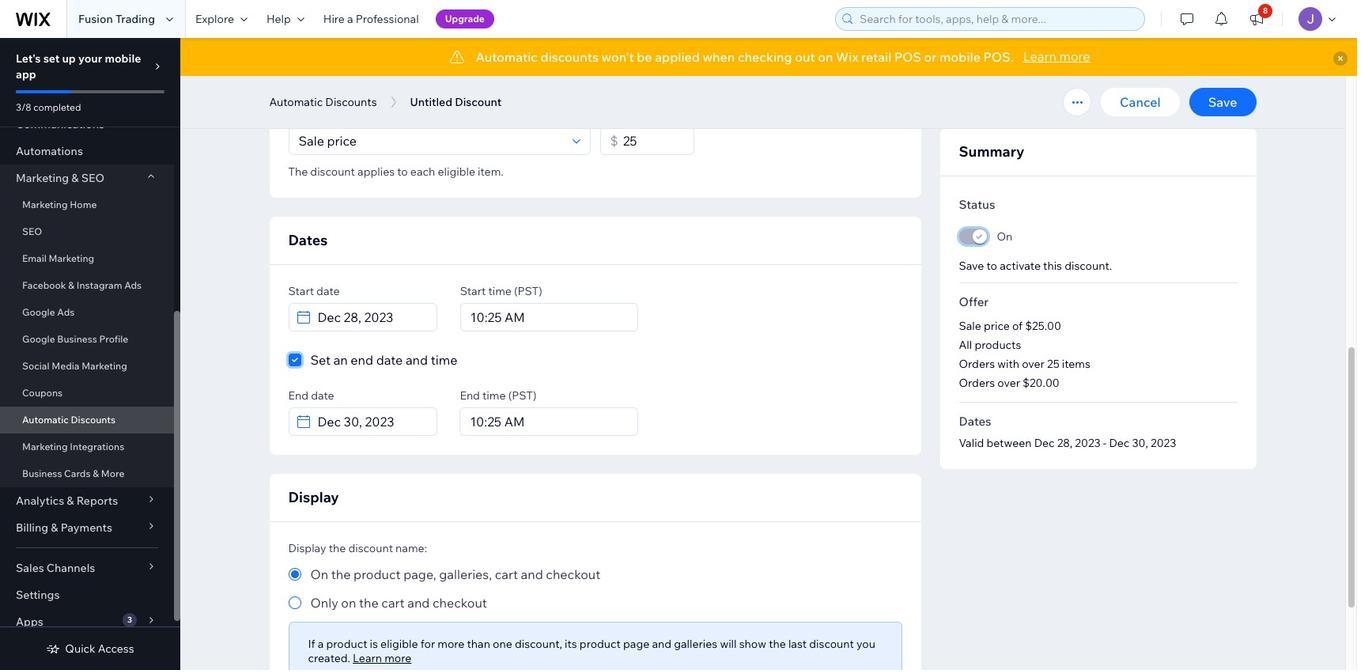 Task type: locate. For each thing, give the bounding box(es) containing it.
2 google from the top
[[22, 333, 55, 345]]

business up social media marketing
[[57, 333, 97, 345]]

&
[[71, 171, 79, 185], [68, 279, 75, 291], [93, 468, 99, 479], [67, 494, 74, 508], [51, 521, 58, 535]]

1 vertical spatial time
[[431, 352, 458, 368]]

0 vertical spatial to
[[397, 165, 408, 179]]

0 horizontal spatial start
[[288, 284, 314, 298]]

1 horizontal spatial eligible
[[438, 165, 475, 179]]

learn more left for at the left bottom of the page
[[353, 651, 412, 665]]

discounts down gets
[[325, 95, 377, 109]]

& right the billing
[[51, 521, 58, 535]]

checkout up its
[[546, 566, 601, 582]]

0 horizontal spatial a
[[318, 637, 324, 651]]

Dec 30, 2023 field
[[313, 408, 432, 435]]

seo inside popup button
[[81, 171, 105, 185]]

1 horizontal spatial learn more link
[[1023, 47, 1091, 66]]

let's set up your mobile app
[[16, 51, 141, 81]]

learn for left learn more link
[[353, 651, 382, 665]]

0 vertical spatial save
[[1209, 94, 1238, 110]]

0 horizontal spatial learn more link
[[353, 651, 412, 665]]

learn more link left for at the left bottom of the page
[[353, 651, 412, 665]]

automatic down coupons
[[22, 414, 69, 426]]

2 display from the top
[[288, 541, 326, 555]]

payments
[[61, 521, 112, 535]]

1 horizontal spatial end
[[460, 388, 480, 403]]

0 horizontal spatial automatic
[[22, 414, 69, 426]]

& for instagram
[[68, 279, 75, 291]]

$
[[610, 133, 618, 149]]

cart right galleries,
[[495, 566, 518, 582]]

3/8
[[16, 101, 31, 113]]

2 vertical spatial date
[[311, 388, 334, 403]]

automatic inside button
[[269, 95, 323, 109]]

date down set
[[311, 388, 334, 403]]

created.
[[308, 651, 350, 665]]

with
[[998, 357, 1020, 371]]

0 horizontal spatial learn
[[353, 651, 382, 665]]

1 vertical spatial a
[[318, 637, 324, 651]]

marketing down "automations"
[[16, 171, 69, 185]]

to left the each
[[397, 165, 408, 179]]

1 vertical spatial automatic
[[269, 95, 323, 109]]

25
[[1047, 357, 1060, 371]]

up
[[62, 51, 76, 66]]

& for payments
[[51, 521, 58, 535]]

0 vertical spatial (pst)
[[514, 284, 543, 298]]

sales
[[16, 561, 44, 575]]

automatic discounts inside sidebar element
[[22, 414, 116, 426]]

1 display from the top
[[288, 488, 339, 506]]

date for end date
[[311, 388, 334, 403]]

0 horizontal spatial discounts
[[71, 414, 116, 426]]

a right if
[[318, 637, 324, 651]]

google
[[22, 306, 55, 318], [22, 333, 55, 345]]

0 vertical spatial ads
[[124, 279, 142, 291]]

business cards & more
[[22, 468, 124, 479]]

discounts up integrations
[[71, 414, 116, 426]]

1 horizontal spatial discounts
[[325, 95, 377, 109]]

products
[[975, 338, 1022, 352]]

ads up google business profile
[[57, 306, 75, 318]]

email
[[22, 252, 47, 264]]

0 vertical spatial over
[[1022, 357, 1045, 371]]

end time (pst)
[[460, 388, 537, 403]]

discount
[[310, 165, 355, 179], [348, 541, 393, 555], [810, 637, 854, 651]]

on up activate
[[997, 229, 1013, 244]]

or
[[925, 49, 937, 65]]

cart down "page,"
[[382, 595, 405, 611]]

0 horizontal spatial cart
[[382, 595, 405, 611]]

untitled
[[410, 95, 453, 109]]

discount right the
[[310, 165, 355, 179]]

1 vertical spatial display
[[288, 541, 326, 555]]

0 vertical spatial automatic
[[476, 49, 538, 65]]

discount right last
[[810, 637, 854, 651]]

2023 right '30,'
[[1151, 436, 1177, 450]]

over
[[1022, 357, 1045, 371], [998, 376, 1021, 390]]

automatic discounts down the 'customer gets'
[[269, 95, 377, 109]]

google down facebook
[[22, 306, 55, 318]]

0 vertical spatial display
[[288, 488, 339, 506]]

seo up marketing home link
[[81, 171, 105, 185]]

product
[[354, 566, 401, 582], [326, 637, 367, 651], [580, 637, 621, 651]]

a inside if a product is eligible for more than one discount, its product page and galleries will show the last discount you created.
[[318, 637, 324, 651]]

0 vertical spatial date
[[317, 284, 340, 298]]

1 vertical spatial dates
[[959, 414, 992, 429]]

discount,
[[515, 637, 562, 651]]

& right facebook
[[68, 279, 75, 291]]

1 horizontal spatial save
[[1209, 94, 1238, 110]]

1 vertical spatial learn more
[[353, 651, 412, 665]]

ads
[[124, 279, 142, 291], [57, 306, 75, 318]]

0 vertical spatial is
[[319, 108, 327, 122]]

on up only
[[311, 566, 328, 582]]

1 vertical spatial date
[[376, 352, 403, 368]]

1 vertical spatial save
[[959, 259, 984, 273]]

discounts
[[325, 95, 377, 109], [71, 414, 116, 426]]

date up 'dec 28, 2023' field
[[317, 284, 340, 298]]

than
[[467, 637, 490, 651]]

dates inside dates valid between dec 28, 2023 - dec 30, 2023
[[959, 414, 992, 429]]

1 horizontal spatial checkout
[[546, 566, 601, 582]]

checkout down on the product page, galleries, cart and checkout
[[433, 595, 487, 611]]

product right if
[[326, 637, 367, 651]]

1 horizontal spatial more
[[438, 637, 465, 651]]

0 vertical spatial learn more
[[1023, 48, 1091, 64]]

2 vertical spatial time
[[483, 388, 506, 403]]

0 horizontal spatial automatic discounts
[[22, 414, 116, 426]]

the left last
[[769, 637, 786, 651]]

1 vertical spatial learn
[[353, 651, 382, 665]]

2 horizontal spatial automatic
[[476, 49, 538, 65]]

between
[[987, 436, 1032, 450]]

None field
[[466, 304, 633, 331], [466, 408, 633, 435], [466, 304, 633, 331], [466, 408, 633, 435]]

discount left name:
[[348, 541, 393, 555]]

facebook & instagram ads link
[[0, 272, 174, 299]]

for
[[421, 637, 435, 651]]

learn
[[1023, 48, 1057, 64], [353, 651, 382, 665]]

1 vertical spatial is
[[370, 637, 378, 651]]

$25.00
[[1025, 319, 1062, 333]]

dec left 28,
[[1035, 436, 1055, 450]]

google ads link
[[0, 299, 174, 326]]

dates for dates
[[288, 231, 328, 249]]

1 horizontal spatial is
[[370, 637, 378, 651]]

more
[[1060, 48, 1091, 64], [438, 637, 465, 651], [385, 651, 412, 665]]

discount.
[[1065, 259, 1112, 273]]

1 vertical spatial learn more link
[[353, 651, 412, 665]]

1 vertical spatial eligible
[[381, 637, 418, 651]]

2 vertical spatial discount
[[810, 637, 854, 651]]

2 start from the left
[[460, 284, 486, 298]]

0 vertical spatial seo
[[81, 171, 105, 185]]

1 vertical spatial on
[[311, 566, 328, 582]]

automatic discounts up the marketing integrations
[[22, 414, 116, 426]]

1 vertical spatial on
[[341, 595, 356, 611]]

0 vertical spatial learn
[[1023, 48, 1057, 64]]

start
[[288, 284, 314, 298], [460, 284, 486, 298]]

dates up the valid
[[959, 414, 992, 429]]

1 vertical spatial discounts
[[71, 414, 116, 426]]

1 end from the left
[[288, 388, 309, 403]]

seo
[[81, 171, 105, 185], [22, 225, 42, 237]]

save
[[1209, 94, 1238, 110], [959, 259, 984, 273]]

end for end time (pst)
[[460, 388, 480, 403]]

1 horizontal spatial learn
[[1023, 48, 1057, 64]]

0 horizontal spatial dates
[[288, 231, 328, 249]]

2023 left the -
[[1075, 436, 1101, 450]]

more right pos.
[[1060, 48, 1091, 64]]

0 vertical spatial google
[[22, 306, 55, 318]]

1 vertical spatial ads
[[57, 306, 75, 318]]

won't
[[602, 49, 634, 65]]

marketing & seo button
[[0, 165, 174, 191]]

home
[[70, 199, 97, 210]]

ads right instagram
[[124, 279, 142, 291]]

1 vertical spatial seo
[[22, 225, 42, 237]]

the discount applies to each eligible item.
[[288, 165, 504, 179]]

over down with
[[998, 376, 1021, 390]]

1 horizontal spatial on
[[818, 49, 833, 65]]

eligible left for at the left bottom of the page
[[381, 637, 418, 651]]

automatic inside sidebar element
[[22, 414, 69, 426]]

more left for at the left bottom of the page
[[385, 651, 412, 665]]

automatic down "customer"
[[269, 95, 323, 109]]

page
[[623, 637, 650, 651]]

marketing
[[16, 171, 69, 185], [22, 199, 68, 210], [49, 252, 94, 264], [82, 360, 127, 372], [22, 441, 68, 453]]

0 vertical spatial on
[[997, 229, 1013, 244]]

0 horizontal spatial over
[[998, 376, 1021, 390]]

alert
[[180, 38, 1358, 76]]

pos.
[[984, 49, 1014, 65]]

display up the display the discount name:
[[288, 488, 339, 506]]

1 google from the top
[[22, 306, 55, 318]]

marketing up business cards & more
[[22, 441, 68, 453]]

all
[[959, 338, 972, 352]]

0 vertical spatial dates
[[288, 231, 328, 249]]

display up only
[[288, 541, 326, 555]]

dec right the -
[[1110, 436, 1130, 450]]

1 dec from the left
[[1035, 436, 1055, 450]]

and
[[406, 352, 428, 368], [521, 566, 543, 582], [408, 595, 430, 611], [652, 637, 672, 651]]

1 horizontal spatial to
[[987, 259, 998, 273]]

discount?
[[349, 108, 400, 122]]

1 start from the left
[[288, 284, 314, 298]]

0 horizontal spatial to
[[397, 165, 408, 179]]

automatic discounts inside button
[[269, 95, 377, 109]]

time
[[488, 284, 512, 298], [431, 352, 458, 368], [483, 388, 506, 403]]

date right end on the bottom of page
[[376, 352, 403, 368]]

billing
[[16, 521, 48, 535]]

more inside if a product is eligible for more than one discount, its product page and galleries will show the last discount you created.
[[438, 637, 465, 651]]

is right created.
[[370, 637, 378, 651]]

the inside if a product is eligible for more than one discount, its product page and galleries will show the last discount you created.
[[769, 637, 786, 651]]

1 horizontal spatial automatic
[[269, 95, 323, 109]]

8 button
[[1240, 0, 1275, 38]]

its
[[565, 637, 577, 651]]

eligible right the each
[[438, 165, 475, 179]]

time inside checkbox
[[431, 352, 458, 368]]

0 horizontal spatial save
[[959, 259, 984, 273]]

discounts for automatic discounts button
[[325, 95, 377, 109]]

seo up email
[[22, 225, 42, 237]]

product down the display the discount name:
[[354, 566, 401, 582]]

0 vertical spatial a
[[347, 12, 353, 26]]

save for save to activate this discount.
[[959, 259, 984, 273]]

1 vertical spatial (pst)
[[508, 388, 537, 403]]

1 vertical spatial orders
[[959, 376, 995, 390]]

0 horizontal spatial on
[[311, 566, 328, 582]]

save button
[[1190, 88, 1257, 116]]

1 orders from the top
[[959, 357, 995, 371]]

set an end date and time
[[311, 352, 458, 368]]

discounts inside sidebar element
[[71, 414, 116, 426]]

1 horizontal spatial seo
[[81, 171, 105, 185]]

0 vertical spatial cart
[[495, 566, 518, 582]]

learn more link right pos.
[[1023, 47, 1091, 66]]

0 vertical spatial time
[[488, 284, 512, 298]]

analytics & reports
[[16, 494, 118, 508]]

option group containing on the product page, galleries, cart and checkout
[[288, 565, 902, 612]]

marketing & seo
[[16, 171, 105, 185]]

1 horizontal spatial automatic discounts
[[269, 95, 377, 109]]

google up "social"
[[22, 333, 55, 345]]

automations link
[[0, 138, 174, 165]]

learn more
[[1023, 48, 1091, 64], [353, 651, 412, 665]]

communications button
[[0, 111, 174, 138]]

discounts inside button
[[325, 95, 377, 109]]

automatic
[[476, 49, 538, 65], [269, 95, 323, 109], [22, 414, 69, 426]]

0 horizontal spatial more
[[385, 651, 412, 665]]

learn inside alert
[[1023, 48, 1057, 64]]

on right out
[[818, 49, 833, 65]]

learn right pos.
[[1023, 48, 1057, 64]]

0 horizontal spatial checkout
[[433, 595, 487, 611]]

0 horizontal spatial mobile
[[105, 51, 141, 66]]

save inside "button"
[[1209, 94, 1238, 110]]

and right end on the bottom of page
[[406, 352, 428, 368]]

a right hire
[[347, 12, 353, 26]]

automatic for automatic discounts link
[[22, 414, 69, 426]]

wix
[[836, 49, 859, 65]]

automatic up discount
[[476, 49, 538, 65]]

coupons link
[[0, 380, 174, 407]]

mobile right or
[[940, 49, 981, 65]]

and right page
[[652, 637, 672, 651]]

automatic for automatic discounts button
[[269, 95, 323, 109]]

app
[[16, 67, 36, 81]]

0 vertical spatial discount
[[310, 165, 355, 179]]

0 vertical spatial orders
[[959, 357, 995, 371]]

dec
[[1035, 436, 1055, 450], [1110, 436, 1130, 450]]

learn more right pos.
[[1023, 48, 1091, 64]]

display
[[288, 488, 339, 506], [288, 541, 326, 555]]

mobile right the your on the top of the page
[[105, 51, 141, 66]]

1 vertical spatial checkout
[[433, 595, 487, 611]]

option group
[[288, 565, 902, 612]]

learn right created.
[[353, 651, 382, 665]]

0 horizontal spatial 2023
[[1075, 436, 1101, 450]]

dates valid between dec 28, 2023 - dec 30, 2023
[[959, 414, 1177, 450]]

1 horizontal spatial a
[[347, 12, 353, 26]]

the
[[329, 108, 346, 122], [329, 541, 346, 555], [331, 566, 351, 582], [359, 595, 379, 611], [769, 637, 786, 651]]

is right what
[[319, 108, 327, 122]]

& left reports
[[67, 494, 74, 508]]

on right only
[[341, 595, 356, 611]]

2 vertical spatial automatic
[[22, 414, 69, 426]]

the right only
[[359, 595, 379, 611]]

more for top learn more link
[[1060, 48, 1091, 64]]

0 text field
[[618, 127, 689, 154]]

0 horizontal spatial ads
[[57, 306, 75, 318]]

summary
[[959, 142, 1025, 161]]

retail
[[862, 49, 892, 65]]

over left 25
[[1022, 357, 1045, 371]]

1 vertical spatial google
[[22, 333, 55, 345]]

of
[[1013, 319, 1023, 333]]

to left activate
[[987, 259, 998, 273]]

2 end from the left
[[460, 388, 480, 403]]

& up the home in the top of the page
[[71, 171, 79, 185]]

1 horizontal spatial start
[[460, 284, 486, 298]]

1 vertical spatial automatic discounts
[[22, 414, 116, 426]]

display for display the discount name:
[[288, 541, 326, 555]]

if a product is eligible for more than one discount, its product page and galleries will show the last discount you created.
[[308, 637, 876, 665]]

0 vertical spatial discounts
[[325, 95, 377, 109]]

1 horizontal spatial ads
[[124, 279, 142, 291]]

marketing inside popup button
[[16, 171, 69, 185]]

marketing down marketing & seo
[[22, 199, 68, 210]]

a for product
[[318, 637, 324, 651]]

mobile
[[940, 49, 981, 65], [105, 51, 141, 66]]

dates up the start date
[[288, 231, 328, 249]]

a inside hire a professional link
[[347, 12, 353, 26]]

2 orders from the top
[[959, 376, 995, 390]]

more right for at the left bottom of the page
[[438, 637, 465, 651]]

on the product page, galleries, cart and checkout
[[311, 566, 601, 582]]

automatic discounts
[[269, 95, 377, 109], [22, 414, 116, 426]]

1 horizontal spatial on
[[997, 229, 1013, 244]]

1 horizontal spatial 2023
[[1151, 436, 1177, 450]]

0 horizontal spatial dec
[[1035, 436, 1055, 450]]

1 horizontal spatial cart
[[495, 566, 518, 582]]

1 vertical spatial business
[[22, 468, 62, 479]]

business up analytics
[[22, 468, 62, 479]]

the right what
[[329, 108, 346, 122]]

untitled discount button
[[402, 90, 510, 114]]

1 horizontal spatial dec
[[1110, 436, 1130, 450]]

email marketing link
[[0, 245, 174, 272]]

mobile inside the let's set up your mobile app
[[105, 51, 141, 66]]

& for seo
[[71, 171, 79, 185]]



Task type: describe. For each thing, give the bounding box(es) containing it.
0 vertical spatial learn more link
[[1023, 47, 1091, 66]]

fusion
[[78, 12, 113, 26]]

2 2023 from the left
[[1151, 436, 1177, 450]]

1 horizontal spatial over
[[1022, 357, 1045, 371]]

facebook
[[22, 279, 66, 291]]

pos
[[895, 49, 922, 65]]

& for reports
[[67, 494, 74, 508]]

cancel
[[1120, 94, 1161, 110]]

a for professional
[[347, 12, 353, 26]]

1 vertical spatial to
[[987, 259, 998, 273]]

customer
[[288, 71, 344, 86]]

price
[[984, 319, 1010, 333]]

analytics & reports button
[[0, 487, 174, 514]]

settings link
[[0, 581, 174, 608]]

Set an end date and time checkbox
[[288, 350, 458, 369]]

google ads
[[22, 306, 75, 318]]

start date
[[288, 284, 340, 298]]

quick
[[65, 642, 95, 656]]

seo link
[[0, 218, 174, 245]]

professional
[[356, 12, 419, 26]]

what is the discount?
[[288, 108, 400, 122]]

gets
[[346, 71, 371, 86]]

only on the cart and checkout
[[311, 595, 487, 611]]

cards
[[64, 468, 91, 479]]

marketing up facebook & instagram ads at left
[[49, 252, 94, 264]]

last
[[789, 637, 807, 651]]

if
[[308, 637, 315, 651]]

hire
[[323, 12, 345, 26]]

display for display
[[288, 488, 339, 506]]

end for end date
[[288, 388, 309, 403]]

communications
[[16, 117, 104, 131]]

Search for tools, apps, help & more... field
[[855, 8, 1140, 30]]

1 horizontal spatial mobile
[[940, 49, 981, 65]]

and down "page,"
[[408, 595, 430, 611]]

valid
[[959, 436, 984, 450]]

billing & payments button
[[0, 514, 174, 541]]

time for end
[[483, 388, 506, 403]]

product right its
[[580, 637, 621, 651]]

when
[[703, 49, 735, 65]]

dates for dates valid between dec 28, 2023 - dec 30, 2023
[[959, 414, 992, 429]]

1 vertical spatial discount
[[348, 541, 393, 555]]

eligible inside if a product is eligible for more than one discount, its product page and galleries will show the last discount you created.
[[381, 637, 418, 651]]

0 vertical spatial on
[[818, 49, 833, 65]]

alert containing learn more
[[180, 38, 1358, 76]]

(pst) for end time (pst)
[[508, 388, 537, 403]]

cancel button
[[1101, 88, 1180, 116]]

start for start date
[[288, 284, 314, 298]]

google for google business profile
[[22, 333, 55, 345]]

social media marketing link
[[0, 353, 174, 380]]

applies
[[358, 165, 395, 179]]

marketing home
[[22, 199, 97, 210]]

hire a professional link
[[314, 0, 429, 38]]

hire a professional
[[323, 12, 419, 26]]

automatic discounts for automatic discounts button
[[269, 95, 377, 109]]

1 2023 from the left
[[1075, 436, 1101, 450]]

google for google ads
[[22, 306, 55, 318]]

marketing integrations
[[22, 441, 124, 453]]

end
[[351, 352, 373, 368]]

0 horizontal spatial on
[[341, 595, 356, 611]]

28,
[[1057, 436, 1073, 450]]

automatic discounts link
[[0, 407, 174, 434]]

& left "more"
[[93, 468, 99, 479]]

items
[[1062, 357, 1091, 371]]

set
[[43, 51, 60, 66]]

the down the display the discount name:
[[331, 566, 351, 582]]

30,
[[1132, 436, 1149, 450]]

on for on
[[997, 229, 1013, 244]]

quick access
[[65, 642, 134, 656]]

let's
[[16, 51, 41, 66]]

discount inside if a product is eligible for more than one discount, its product page and galleries will show the last discount you created.
[[810, 637, 854, 651]]

and right galleries,
[[521, 566, 543, 582]]

channels
[[47, 561, 95, 575]]

Dec 28, 2023 field
[[313, 304, 432, 331]]

0 vertical spatial eligible
[[438, 165, 475, 179]]

is inside if a product is eligible for more than one discount, its product page and galleries will show the last discount you created.
[[370, 637, 378, 651]]

galleries,
[[439, 566, 492, 582]]

and inside if a product is eligible for more than one discount, its product page and galleries will show the last discount you created.
[[652, 637, 672, 651]]

product for page,
[[354, 566, 401, 582]]

what
[[288, 108, 316, 122]]

automatic discounts for automatic discounts link
[[22, 414, 116, 426]]

untitled discount
[[410, 95, 502, 109]]

the up only
[[329, 541, 346, 555]]

discount
[[455, 95, 502, 109]]

galleries
[[674, 637, 718, 651]]

discounts for automatic discounts link
[[71, 414, 116, 426]]

discounts
[[541, 49, 599, 65]]

only
[[311, 595, 338, 611]]

(pst) for start time (pst)
[[514, 284, 543, 298]]

0 horizontal spatial is
[[319, 108, 327, 122]]

product for is
[[326, 637, 367, 651]]

0 vertical spatial checkout
[[546, 566, 601, 582]]

3
[[127, 615, 132, 625]]

marketing for home
[[22, 199, 68, 210]]

business cards & more link
[[0, 460, 174, 487]]

date inside set an end date and time checkbox
[[376, 352, 403, 368]]

trading
[[115, 12, 155, 26]]

coupons
[[22, 387, 63, 399]]

sales channels
[[16, 561, 95, 575]]

out
[[795, 49, 815, 65]]

display the discount name:
[[288, 541, 427, 555]]

page,
[[404, 566, 436, 582]]

facebook & instagram ads
[[22, 279, 142, 291]]

marketing for &
[[16, 171, 69, 185]]

profile
[[99, 333, 128, 345]]

sale price of $25.00 all products orders with over 25 items orders over $20.00
[[959, 319, 1091, 390]]

and inside checkbox
[[406, 352, 428, 368]]

checking
[[738, 49, 792, 65]]

name:
[[396, 541, 427, 555]]

save for save
[[1209, 94, 1238, 110]]

sidebar element
[[0, 0, 180, 670]]

social
[[22, 360, 50, 372]]

quick access button
[[46, 642, 134, 656]]

completed
[[33, 101, 81, 113]]

apps
[[16, 615, 43, 629]]

marketing down the profile
[[82, 360, 127, 372]]

marketing home link
[[0, 191, 174, 218]]

marketing integrations link
[[0, 434, 174, 460]]

1 vertical spatial cart
[[382, 595, 405, 611]]

social media marketing
[[22, 360, 127, 372]]

marketing for integrations
[[22, 441, 68, 453]]

instagram
[[77, 279, 122, 291]]

0 vertical spatial business
[[57, 333, 97, 345]]

fusion trading
[[78, 12, 155, 26]]

Select field
[[294, 127, 568, 154]]

save to activate this discount.
[[959, 259, 1112, 273]]

google business profile link
[[0, 326, 174, 353]]

start for start time (pst)
[[460, 284, 486, 298]]

help button
[[257, 0, 314, 38]]

2 dec from the left
[[1110, 436, 1130, 450]]

analytics
[[16, 494, 64, 508]]

upgrade button
[[436, 9, 494, 28]]

1 vertical spatial over
[[998, 376, 1021, 390]]

email marketing
[[22, 252, 94, 264]]

on for on the product page, galleries, cart and checkout
[[311, 566, 328, 582]]

date for start date
[[317, 284, 340, 298]]

time for start
[[488, 284, 512, 298]]

upgrade
[[445, 13, 485, 25]]

learn for top learn more link
[[1023, 48, 1057, 64]]

more for left learn more link
[[385, 651, 412, 665]]

3/8 completed
[[16, 101, 81, 113]]



Task type: vqa. For each thing, say whether or not it's contained in the screenshot.
vouchers at the top left of the page
no



